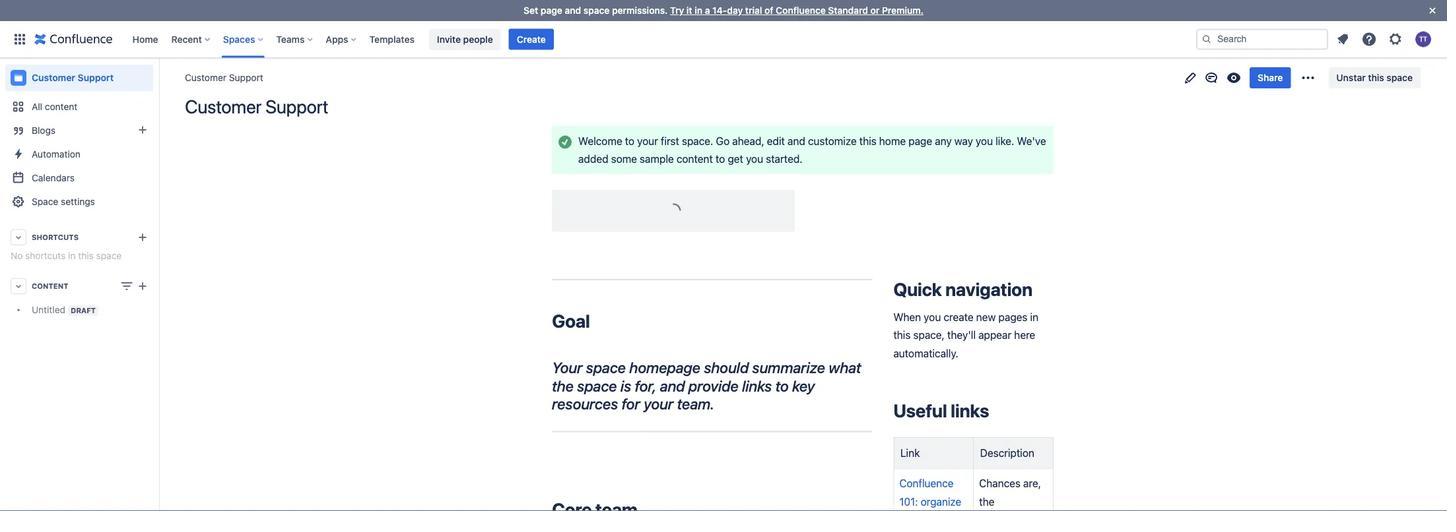 Task type: locate. For each thing, give the bounding box(es) containing it.
blogs
[[32, 125, 56, 136]]

this down "when"
[[894, 329, 911, 342]]

1 horizontal spatial content
[[677, 153, 713, 165]]

try
[[671, 5, 685, 16]]

settings
[[61, 197, 95, 207]]

to left get at the top right of the page
[[716, 153, 726, 165]]

home link
[[128, 29, 162, 50]]

confluence 101: organiz link
[[900, 478, 965, 512]]

0 horizontal spatial content
[[45, 101, 77, 112]]

to
[[625, 135, 635, 147], [716, 153, 726, 165], [776, 377, 789, 395]]

in left a
[[695, 5, 703, 16]]

2 horizontal spatial to
[[776, 377, 789, 395]]

automation
[[32, 149, 81, 160]]

customer support link down spaces
[[185, 71, 263, 85]]

0 vertical spatial in
[[695, 5, 703, 16]]

1 horizontal spatial you
[[924, 311, 941, 324]]

your up sample
[[638, 135, 659, 147]]

what
[[829, 359, 862, 377]]

2 horizontal spatial and
[[788, 135, 806, 147]]

this inside welcome to your first space. go ahead, edit and customize this home page any way you like. we've added some sample content to get you started.
[[860, 135, 877, 147]]

in up here
[[1031, 311, 1039, 324]]

1 horizontal spatial page
[[909, 135, 933, 147]]

premium.
[[883, 5, 924, 16]]

1 horizontal spatial support
[[229, 72, 263, 83]]

support
[[78, 72, 114, 83], [229, 72, 263, 83], [266, 96, 329, 118]]

shortcuts button
[[5, 226, 153, 250]]

space.
[[682, 135, 714, 147]]

panel success image
[[558, 134, 573, 150]]

for
[[622, 396, 641, 413]]

0 vertical spatial content
[[45, 101, 77, 112]]

content down space.
[[677, 153, 713, 165]]

links right useful
[[951, 401, 990, 422]]

add shortcut image
[[135, 230, 151, 246]]

you up space,
[[924, 311, 941, 324]]

space,
[[914, 329, 945, 342]]

1 vertical spatial confluence
[[900, 478, 954, 490]]

calendars link
[[5, 166, 153, 190]]

this down shortcuts dropdown button
[[78, 251, 94, 262]]

started.
[[766, 153, 803, 165]]

shortcuts
[[25, 251, 66, 262]]

1 horizontal spatial customer support link
[[185, 71, 263, 85]]

like.
[[996, 135, 1015, 147]]

automatically.
[[894, 347, 959, 360]]

1 vertical spatial to
[[716, 153, 726, 165]]

this right unstar
[[1369, 72, 1385, 83]]

invite people button
[[429, 29, 501, 50]]

share
[[1258, 72, 1284, 83]]

this inside unstar this space button
[[1369, 72, 1385, 83]]

links
[[742, 377, 772, 395], [951, 401, 990, 422]]

ahead,
[[733, 135, 765, 147]]

0 vertical spatial your
[[638, 135, 659, 147]]

or
[[871, 5, 880, 16]]

of
[[765, 5, 774, 16]]

page
[[541, 5, 563, 16], [909, 135, 933, 147]]

chances
[[980, 478, 1021, 490]]

and right "edit"
[[788, 135, 806, 147]]

banner
[[0, 21, 1448, 58]]

1 horizontal spatial confluence
[[900, 478, 954, 490]]

2 vertical spatial you
[[924, 311, 941, 324]]

space settings
[[32, 197, 95, 207]]

0 vertical spatial and
[[565, 5, 581, 16]]

1 vertical spatial page
[[909, 135, 933, 147]]

customer support
[[32, 72, 114, 83], [185, 72, 263, 83], [185, 96, 329, 118]]

set page and space permissions. try it in a 14-day trial of confluence standard or premium.
[[524, 5, 924, 16]]

2 vertical spatial in
[[1031, 311, 1039, 324]]

try it in a 14-day trial of confluence standard or premium. link
[[671, 5, 924, 16]]

help icon image
[[1362, 31, 1378, 47]]

page right set
[[541, 5, 563, 16]]

are,
[[1024, 478, 1042, 490]]

page left any
[[909, 135, 933, 147]]

content
[[45, 101, 77, 112], [677, 153, 713, 165]]

1 vertical spatial your
[[644, 396, 674, 413]]

0 horizontal spatial to
[[625, 135, 635, 147]]

your profile and preferences image
[[1416, 31, 1432, 47]]

no
[[11, 251, 23, 262]]

untitled
[[32, 305, 65, 316]]

customer support link up all content link
[[5, 65, 153, 91]]

your space homepage should summarize what the space is for, and provide links to key resources for your team.
[[552, 359, 865, 413]]

and inside your space homepage should summarize what the space is for, and provide links to key resources for your team.
[[660, 377, 685, 395]]

0 horizontal spatial you
[[746, 153, 764, 165]]

confluence right "of"
[[776, 5, 826, 16]]

all
[[32, 101, 42, 112]]

0 horizontal spatial in
[[68, 251, 76, 262]]

all content link
[[5, 95, 153, 119]]

and up global element
[[565, 5, 581, 16]]

permissions.
[[612, 5, 668, 16]]

1 vertical spatial in
[[68, 251, 76, 262]]

confluence up the 101:
[[900, 478, 954, 490]]

get
[[728, 153, 744, 165]]

this inside the when you create new pages in this space, they'll appear here automatically.
[[894, 329, 911, 342]]

your down for,
[[644, 396, 674, 413]]

content right all
[[45, 101, 77, 112]]

create a blog image
[[135, 122, 151, 138]]

unstar this space button
[[1329, 67, 1422, 89]]

appear
[[979, 329, 1012, 342]]

1 vertical spatial you
[[746, 153, 764, 165]]

this
[[1369, 72, 1385, 83], [860, 135, 877, 147], [78, 251, 94, 262], [894, 329, 911, 342]]

this left home on the top of the page
[[860, 135, 877, 147]]

space up global element
[[584, 5, 610, 16]]

you right get at the top right of the page
[[746, 153, 764, 165]]

2 vertical spatial and
[[660, 377, 685, 395]]

should
[[704, 359, 749, 377]]

confluence image
[[34, 31, 113, 47], [34, 31, 113, 47]]

space up 'resources'
[[577, 377, 617, 395]]

in down shortcuts dropdown button
[[68, 251, 76, 262]]

0 horizontal spatial and
[[565, 5, 581, 16]]

0 vertical spatial page
[[541, 5, 563, 16]]

welcome
[[579, 135, 623, 147]]

content inside all content link
[[45, 101, 77, 112]]

space
[[32, 197, 58, 207]]

copy image
[[988, 404, 1004, 419]]

1 vertical spatial content
[[677, 153, 713, 165]]

links down the should
[[742, 377, 772, 395]]

first
[[661, 135, 680, 147]]

to up some
[[625, 135, 635, 147]]

0 vertical spatial confluence
[[776, 5, 826, 16]]

0 horizontal spatial links
[[742, 377, 772, 395]]

and
[[565, 5, 581, 16], [788, 135, 806, 147], [660, 377, 685, 395]]

a
[[705, 5, 710, 16]]

page inside welcome to your first space. go ahead, edit and customize this home page any way you like. we've added some sample content to get you started.
[[909, 135, 933, 147]]

set
[[524, 5, 539, 16]]

edit this page image
[[1183, 70, 1199, 86]]

2 horizontal spatial you
[[976, 135, 993, 147]]

2 vertical spatial to
[[776, 377, 789, 395]]

quick
[[894, 279, 942, 301]]

in inside the when you create new pages in this space, they'll appear here automatically.
[[1031, 311, 1039, 324]]

2 horizontal spatial in
[[1031, 311, 1039, 324]]

support inside space element
[[78, 72, 114, 83]]

you right way
[[976, 135, 993, 147]]

101:
[[900, 496, 918, 509]]

1 vertical spatial and
[[788, 135, 806, 147]]

homepage
[[630, 359, 701, 377]]

2 horizontal spatial support
[[266, 96, 329, 118]]

create
[[944, 311, 974, 324]]

1 horizontal spatial and
[[660, 377, 685, 395]]

0 vertical spatial links
[[742, 377, 772, 395]]

link
[[901, 448, 920, 460]]

teams
[[276, 34, 305, 45]]

0 horizontal spatial support
[[78, 72, 114, 83]]

invite people
[[437, 34, 493, 45]]

space down settings icon
[[1387, 72, 1414, 83]]

banner containing home
[[0, 21, 1448, 58]]

teams button
[[272, 29, 318, 50]]

1 horizontal spatial links
[[951, 401, 990, 422]]

your
[[552, 359, 583, 377]]

copy image
[[1032, 282, 1048, 298], [589, 314, 605, 329], [717, 396, 733, 412], [637, 502, 652, 512]]

to down summarize
[[776, 377, 789, 395]]

new
[[977, 311, 996, 324]]

links inside your space homepage should summarize what the space is for, and provide links to key resources for your team.
[[742, 377, 772, 395]]

customer support link
[[5, 65, 153, 91], [185, 71, 263, 85]]

and down homepage
[[660, 377, 685, 395]]

confluence
[[776, 5, 826, 16], [900, 478, 954, 490]]

0 vertical spatial to
[[625, 135, 635, 147]]

standard
[[829, 5, 869, 16]]



Task type: describe. For each thing, give the bounding box(es) containing it.
way
[[955, 135, 974, 147]]

invite
[[437, 34, 461, 45]]

space inside button
[[1387, 72, 1414, 83]]

the
[[552, 377, 574, 395]]

apps button
[[322, 29, 362, 50]]

summarize
[[753, 359, 826, 377]]

14-
[[713, 5, 728, 16]]

notification icon image
[[1336, 31, 1352, 47]]

no shortcuts in this space
[[11, 251, 122, 262]]

1 vertical spatial links
[[951, 401, 990, 422]]

chances are, th
[[980, 478, 1050, 512]]

space settings link
[[5, 190, 153, 214]]

change view image
[[119, 279, 135, 295]]

recent
[[171, 34, 202, 45]]

appswitcher icon image
[[12, 31, 28, 47]]

any
[[936, 135, 952, 147]]

your inside welcome to your first space. go ahead, edit and customize this home page any way you like. we've added some sample content to get you started.
[[638, 135, 659, 147]]

team.
[[677, 396, 715, 413]]

pages
[[999, 311, 1028, 324]]

home
[[132, 34, 158, 45]]

copy image for goal
[[589, 314, 605, 329]]

customize
[[808, 135, 857, 147]]

draft
[[71, 307, 96, 315]]

create
[[517, 34, 546, 45]]

sample
[[640, 153, 674, 165]]

useful
[[894, 401, 948, 422]]

for,
[[635, 377, 657, 395]]

close image
[[1426, 3, 1441, 18]]

when you create new pages in this space, they'll appear here automatically.
[[894, 311, 1042, 360]]

and inside welcome to your first space. go ahead, edit and customize this home page any way you like. we've added some sample content to get you started.
[[788, 135, 806, 147]]

it
[[687, 5, 693, 16]]

here
[[1015, 329, 1036, 342]]

is
[[621, 377, 632, 395]]

content
[[32, 282, 68, 291]]

collapse sidebar image
[[144, 65, 173, 91]]

1 horizontal spatial to
[[716, 153, 726, 165]]

search image
[[1202, 34, 1213, 45]]

in inside space element
[[68, 251, 76, 262]]

unstar this space
[[1337, 72, 1414, 83]]

they'll
[[948, 329, 976, 342]]

1 horizontal spatial in
[[695, 5, 703, 16]]

stop watching image
[[1227, 70, 1243, 86]]

you inside the when you create new pages in this space, they'll appear here automatically.
[[924, 311, 941, 324]]

welcome to your first space. go ahead, edit and customize this home page any way you like. we've added some sample content to get you started.
[[579, 135, 1049, 165]]

Search field
[[1197, 29, 1329, 50]]

0 vertical spatial you
[[976, 135, 993, 147]]

automation link
[[5, 143, 153, 166]]

spaces
[[223, 34, 255, 45]]

more actions image
[[1301, 70, 1317, 86]]

copy image for your space homepage should summarize what the space is for, and provide links to key resources for your team.
[[717, 396, 733, 412]]

to inside your space homepage should summarize what the space is for, and provide links to key resources for your team.
[[776, 377, 789, 395]]

global element
[[8, 21, 1194, 58]]

your inside your space homepage should summarize what the space is for, and provide links to key resources for your team.
[[644, 396, 674, 413]]

description
[[981, 448, 1035, 460]]

resources
[[552, 396, 618, 413]]

0 horizontal spatial page
[[541, 5, 563, 16]]

useful links
[[894, 401, 990, 422]]

confluence inside confluence 101: organiz
[[900, 478, 954, 490]]

this inside space element
[[78, 251, 94, 262]]

templates
[[370, 34, 415, 45]]

some
[[611, 153, 637, 165]]

blogs link
[[5, 119, 153, 143]]

navigation
[[946, 279, 1033, 301]]

space up is at left bottom
[[586, 359, 626, 377]]

confluence 101: organiz
[[900, 478, 965, 512]]

when
[[894, 311, 922, 324]]

settings icon image
[[1389, 31, 1404, 47]]

key
[[793, 377, 815, 395]]

quick navigation
[[894, 279, 1033, 301]]

go
[[716, 135, 730, 147]]

trial
[[746, 5, 763, 16]]

home
[[880, 135, 906, 147]]

we've
[[1018, 135, 1047, 147]]

copy image for quick navigation
[[1032, 282, 1048, 298]]

create a page image
[[135, 279, 151, 295]]

share button
[[1251, 67, 1292, 89]]

recent button
[[168, 29, 215, 50]]

all content
[[32, 101, 77, 112]]

spaces button
[[219, 29, 268, 50]]

apps
[[326, 34, 348, 45]]

calendars
[[32, 173, 75, 184]]

edit
[[767, 135, 785, 147]]

space down shortcuts dropdown button
[[96, 251, 122, 262]]

space element
[[0, 58, 159, 512]]

customer support inside "customer support" link
[[32, 72, 114, 83]]

day
[[728, 5, 743, 16]]

unstar
[[1337, 72, 1367, 83]]

goal
[[552, 311, 590, 332]]

customer inside space element
[[32, 72, 75, 83]]

added
[[579, 153, 609, 165]]

content inside welcome to your first space. go ahead, edit and customize this home page any way you like. we've added some sample content to get you started.
[[677, 153, 713, 165]]

content button
[[5, 275, 153, 299]]

untitled draft
[[32, 305, 96, 316]]

0 horizontal spatial customer support link
[[5, 65, 153, 91]]

0 horizontal spatial confluence
[[776, 5, 826, 16]]



Task type: vqa. For each thing, say whether or not it's contained in the screenshot.
home
yes



